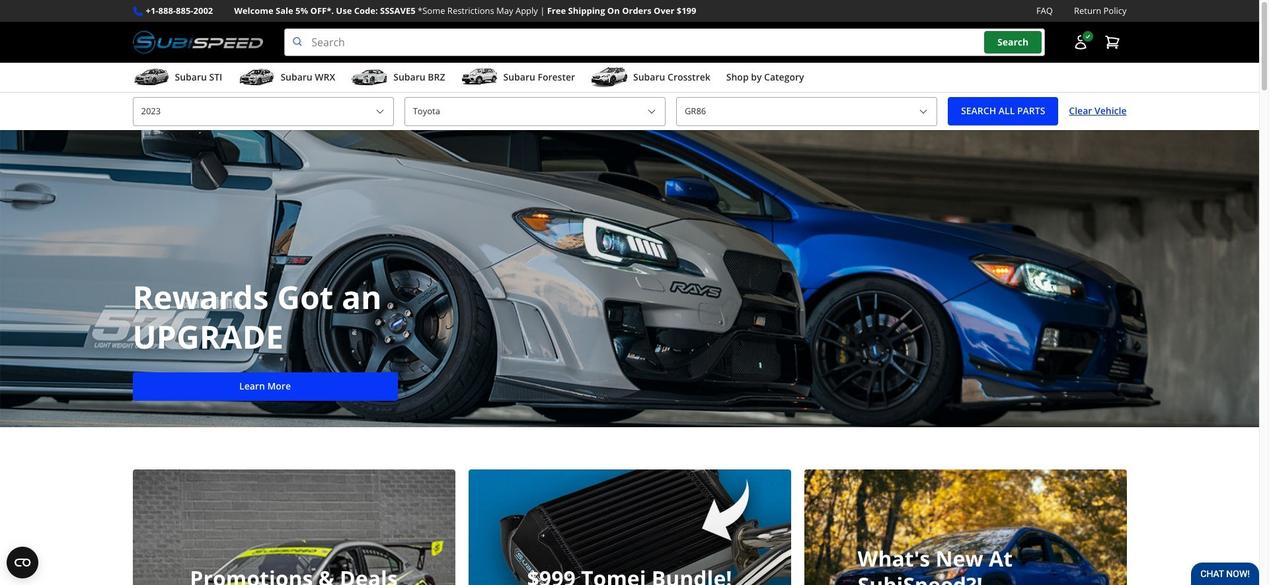 Task type: describe. For each thing, give the bounding box(es) containing it.
a subaru brz thumbnail image image
[[351, 68, 388, 87]]

rewards program image
[[0, 130, 1259, 427]]

deals image
[[133, 470, 455, 586]]

Select Make button
[[404, 97, 666, 126]]

search input field
[[284, 29, 1045, 56]]

Select Model button
[[676, 97, 938, 126]]

a subaru forester thumbnail image image
[[461, 68, 498, 87]]

select model image
[[918, 106, 929, 117]]

subispeed logo image
[[133, 29, 263, 56]]

button image
[[1073, 34, 1089, 50]]



Task type: locate. For each thing, give the bounding box(es) containing it.
Select Year button
[[133, 97, 394, 126]]

select make image
[[647, 106, 657, 117]]

earn rewards image
[[804, 470, 1127, 586]]

coilovers image
[[468, 470, 791, 586]]

a subaru wrx thumbnail image image
[[238, 68, 275, 87]]

a subaru sti thumbnail image image
[[133, 68, 170, 87]]

open widget image
[[7, 547, 38, 579]]

a subaru crosstrek thumbnail image image
[[591, 68, 628, 87]]

select year image
[[375, 106, 385, 117]]



Task type: vqa. For each thing, say whether or not it's contained in the screenshot.
"a subaru forester Thumbnail Image"
yes



